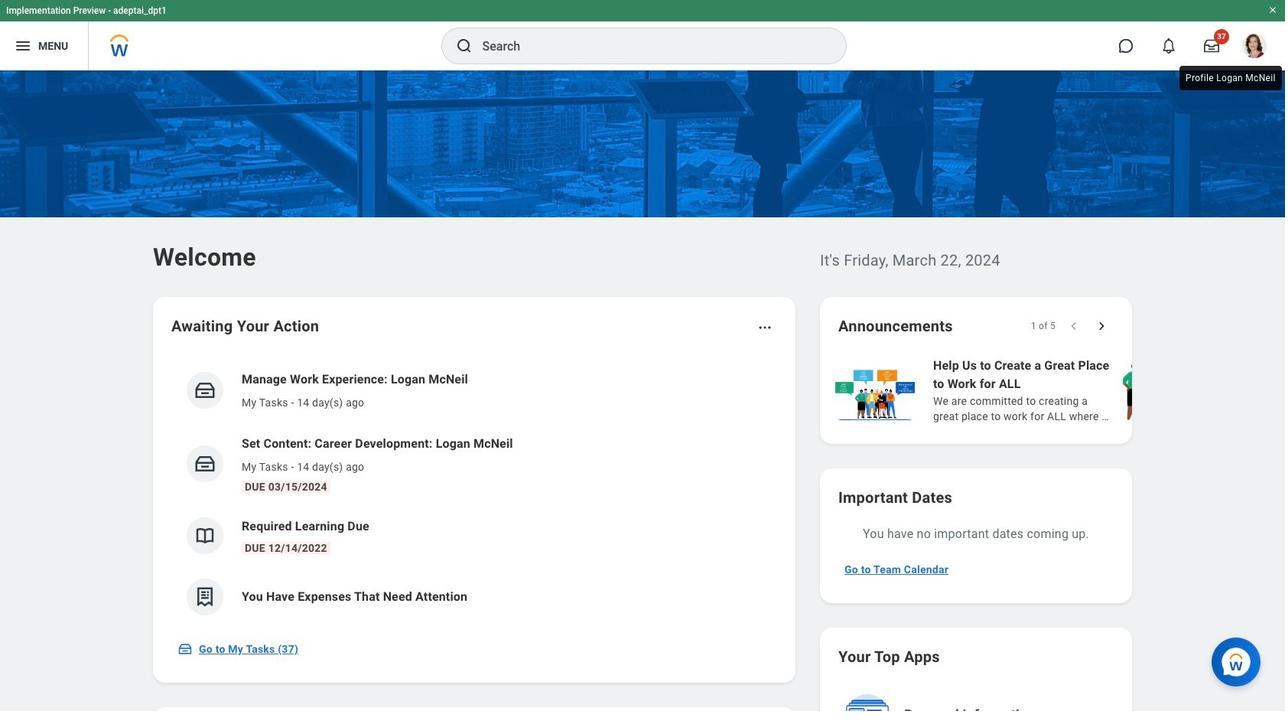 Task type: describe. For each thing, give the bounding box(es) containing it.
profile logan mcneil image
[[1243, 34, 1267, 61]]

0 vertical spatial inbox image
[[194, 379, 217, 402]]

dashboard expenses image
[[194, 585, 217, 608]]

notifications large image
[[1162, 38, 1177, 54]]

related actions image
[[758, 320, 773, 335]]

close environment banner image
[[1269, 5, 1278, 15]]

1 vertical spatial inbox image
[[194, 452, 217, 475]]

book open image
[[194, 524, 217, 547]]

inbox large image
[[1205, 38, 1220, 54]]

1 horizontal spatial list
[[833, 355, 1286, 426]]



Task type: vqa. For each thing, say whether or not it's contained in the screenshot.
Search Workday Search Field
yes



Task type: locate. For each thing, give the bounding box(es) containing it.
list
[[833, 355, 1286, 426], [171, 358, 778, 628]]

tooltip
[[1177, 63, 1286, 93]]

justify image
[[14, 37, 32, 55]]

0 horizontal spatial list
[[171, 358, 778, 628]]

banner
[[0, 0, 1286, 70]]

inbox image
[[194, 379, 217, 402], [194, 452, 217, 475], [178, 641, 193, 657]]

status
[[1031, 320, 1056, 332]]

main content
[[0, 70, 1286, 711]]

search image
[[455, 37, 473, 55]]

chevron right small image
[[1094, 318, 1110, 334]]

2 vertical spatial inbox image
[[178, 641, 193, 657]]

chevron left small image
[[1067, 318, 1082, 334]]

Search Workday  search field
[[483, 29, 815, 63]]



